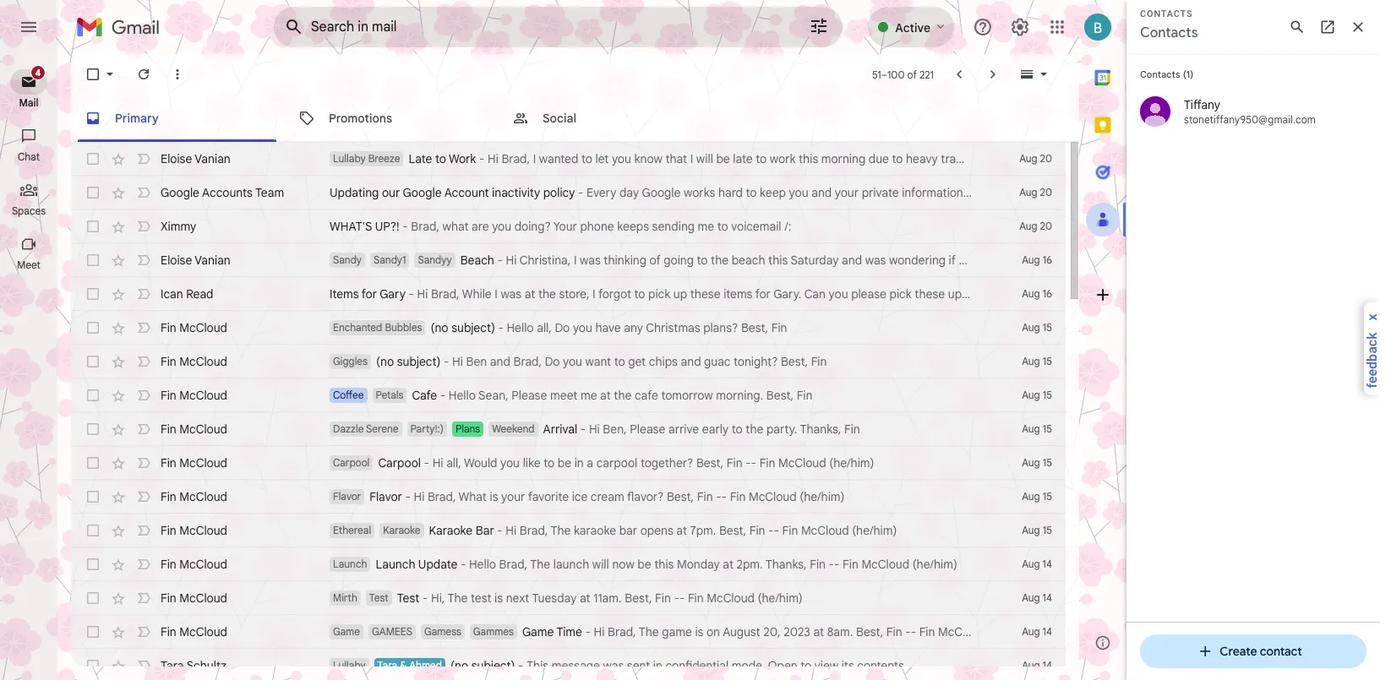 Task type: describe. For each thing, give the bounding box(es) containing it.
newer image
[[951, 66, 968, 83]]

gamess
[[424, 626, 461, 638]]

eloise vanian for beach
[[161, 253, 231, 268]]

aug for hi brad, i wanted to let you know that i will be late to work this morning due to heavy traffic. sincerely, eloise
[[1020, 152, 1038, 165]]

to left let
[[582, 151, 593, 167]]

brad, left what at top
[[411, 219, 440, 234]]

aug 20 for what's up?! - brad, what are you doing? your phone keeps sending me to voicemail /:
[[1020, 220, 1053, 232]]

want
[[586, 354, 611, 369]]

mode.
[[732, 659, 766, 674]]

was down the phone
[[580, 253, 601, 268]]

2 up from the left
[[948, 287, 962, 302]]

karaoke bar - hi brad, the karaoke bar opens at 7pm. best, fin -- fin mccloud (he/him)
[[429, 523, 897, 539]]

eloise down "ximmy"
[[161, 253, 192, 268]]

aug 15 for karaoke bar - hi brad, the karaoke bar opens at 7pm. best, fin -- fin mccloud (he/him)
[[1022, 524, 1053, 537]]

aug for hi christina, i was thinking of going to the beach this saturday and was wondering if you were interested in coming as well. best, eloise
[[1022, 254, 1040, 266]]

karaoke
[[574, 523, 616, 539]]

11am.
[[594, 591, 622, 606]]

15 for hi brad, what is your favorite ice cream flavor? best, fin -- fin mccloud (he/him)
[[1043, 490, 1053, 503]]

fin mccloud for enchanted
[[161, 320, 227, 336]]

1 for from the left
[[362, 287, 377, 302]]

spaces heading
[[0, 205, 57, 218]]

view
[[815, 659, 839, 674]]

what's
[[330, 219, 372, 234]]

gmail image
[[76, 10, 168, 44]]

eloise vanian for lullaby
[[161, 151, 231, 167]]

main menu image
[[19, 17, 39, 37]]

1 vertical spatial in
[[575, 456, 584, 471]]

1 vertical spatial (no
[[376, 354, 394, 369]]

ben,
[[603, 422, 627, 437]]

beach
[[460, 253, 495, 268]]

to right going
[[697, 253, 708, 268]]

0 horizontal spatial and
[[490, 354, 511, 369]]

google accounts team
[[161, 185, 284, 200]]

carpool
[[597, 456, 638, 471]]

dazzle serene
[[333, 423, 399, 435]]

ican
[[161, 287, 183, 302]]

favorite
[[528, 490, 569, 505]]

16 for eloise vanian
[[1043, 254, 1053, 266]]

best, right 7pm.
[[719, 523, 747, 539]]

0 horizontal spatial me
[[581, 388, 597, 403]]

out?
[[1033, 287, 1057, 302]]

row containing ican read
[[71, 277, 1381, 311]]

flavor?
[[627, 490, 664, 505]]

was left sent
[[603, 659, 624, 674]]

paper
[[1150, 287, 1182, 302]]

the left store,
[[538, 287, 556, 302]]

aug 15 for flavor flavor - hi brad, what is your favorite ice cream flavor? best, fin -- fin mccloud (he/him)
[[1022, 490, 1053, 503]]

launch launch update - hello brad, the launch will now be this monday at 2pm. thanks, fin -- fin mccloud (he/him)
[[333, 557, 958, 572]]

updating
[[330, 185, 379, 200]]

coming
[[1080, 253, 1120, 268]]

vanian for lullaby
[[195, 151, 231, 167]]

aug for hi brad, the karaoke bar opens at 7pm. best, fin -- fin mccloud (he/him)
[[1022, 524, 1040, 537]]

fin mccloud for carpool
[[161, 456, 227, 471]]

tara for tara & ahmed
[[378, 659, 397, 672]]

petals
[[376, 389, 404, 402]]

the left party.
[[746, 422, 764, 437]]

guac
[[704, 354, 731, 369]]

20 for what's up?! - brad, what are you doing? your phone keeps sending me to voicemail /:
[[1040, 220, 1053, 232]]

account
[[444, 185, 489, 200]]

brad, down 11am. at the bottom
[[608, 625, 636, 640]]

you're
[[997, 287, 1030, 302]]

side panel section
[[1080, 54, 1127, 667]]

please for arrive
[[630, 422, 666, 437]]

your
[[554, 219, 577, 234]]

aug for hi brad, what is your favorite ice cream flavor? best, fin -- fin mccloud (he/him)
[[1022, 490, 1040, 503]]

sending
[[652, 219, 695, 234]]

karaoke for karaoke
[[383, 524, 421, 537]]

14 for this message was sent in confidential mode. open to view its contents.
[[1043, 659, 1053, 672]]

refresh image
[[135, 66, 152, 83]]

20,
[[764, 625, 781, 640]]

test for test - hi, the test is next tuesday at 11am. best, fin -- fin mccloud (he/him)
[[397, 591, 420, 606]]

51 100
[[872, 68, 905, 81]]

best, up party.
[[767, 388, 794, 403]]

the left game
[[639, 625, 659, 640]]

0 horizontal spatial all,
[[447, 456, 462, 471]]

i left wanted
[[533, 151, 536, 167]]

i right while
[[495, 287, 498, 302]]

the right hi,
[[448, 591, 468, 606]]

were
[[982, 253, 1008, 268]]

read
[[186, 287, 214, 302]]

aug for hi all, would you like to be in a carpool together? best, fin -- fin mccloud (he/him)
[[1022, 457, 1040, 469]]

tara & ahmed
[[378, 659, 442, 672]]

brad, up inactivity
[[502, 151, 530, 167]]

6 row from the top
[[71, 311, 1066, 345]]

arrive
[[669, 422, 699, 437]]

1 aug 20 from the top
[[1020, 152, 1053, 165]]

and for get
[[681, 354, 701, 369]]

best, up tonight? at the right bottom of the page
[[741, 320, 769, 336]]

what
[[459, 490, 487, 505]]

bar
[[619, 523, 638, 539]]

15 for hi ben and brad, do you want to get chips and guac tonight? best, fin
[[1043, 355, 1053, 368]]

cream
[[591, 490, 625, 505]]

at left 8am.
[[814, 625, 824, 640]]

paper,
[[1253, 287, 1287, 302]]

meet
[[17, 259, 40, 271]]

tab list inside main content
[[71, 95, 1080, 142]]

hi right work
[[488, 151, 499, 167]]

0 vertical spatial subject)
[[452, 320, 495, 336]]

the left the beach
[[711, 253, 729, 268]]

navigation containing mail
[[0, 54, 59, 681]]

ican read
[[161, 287, 214, 302]]

have
[[596, 320, 621, 336]]

voicemail
[[732, 219, 782, 234]]

brad, down enchanted bubbles (no subject) - hello all, do you have any christmas plans? best, fin
[[514, 354, 542, 369]]

update
[[418, 557, 458, 572]]

2 horizontal spatial this
[[799, 151, 819, 167]]

0 vertical spatial will
[[697, 151, 713, 167]]

due
[[869, 151, 889, 167]]

wanted
[[539, 151, 579, 167]]

main content containing primary
[[71, 54, 1381, 681]]

hi left the christina,
[[506, 253, 517, 268]]

the left karaoke on the left of page
[[551, 523, 571, 539]]

primary tab
[[71, 95, 283, 142]]

going
[[664, 253, 694, 268]]

flavor inside flavor flavor - hi brad, what is your favorite ice cream flavor? best, fin -- fin mccloud (he/him)
[[333, 490, 361, 503]]

aug 15 for giggles (no subject) - hi ben and brad, do you want to get chips and guac tonight? best, fin
[[1022, 355, 1053, 368]]

at down the christina,
[[525, 287, 535, 302]]

to left view
[[801, 659, 812, 674]]

aug 15 for carpool carpool - hi all, would you like to be in a carpool together? best, fin -- fin mccloud (he/him)
[[1022, 457, 1053, 469]]

toilet
[[1223, 287, 1250, 302]]

fin mccloud for launch
[[161, 557, 227, 572]]

best, right well.
[[1165, 253, 1192, 268]]

fin mccloud for giggles
[[161, 354, 227, 369]]

2 for from the left
[[756, 287, 771, 302]]

brad, up 'next'
[[499, 557, 528, 572]]

gary.
[[774, 287, 802, 302]]

best, right 11am. at the bottom
[[625, 591, 652, 606]]

9 row from the top
[[71, 413, 1066, 446]]

lullaby for lullaby
[[333, 659, 366, 672]]

at left 2pm.
[[723, 557, 734, 572]]

0 vertical spatial do
[[555, 320, 570, 336]]

eloise down primary tab
[[161, 151, 192, 167]]

aug 14 for test - hi, the test is next tuesday at 11am. best, fin -- fin mccloud (he/him)
[[1022, 592, 1053, 604]]

open
[[768, 659, 798, 674]]

&
[[400, 659, 407, 672]]

2 vertical spatial be
[[638, 557, 652, 572]]

search in mail image
[[279, 12, 309, 42]]

ahmed
[[409, 659, 442, 672]]

1 row from the top
[[71, 142, 1066, 176]]

best, right 8am.
[[856, 625, 884, 640]]

at left 11am. at the bottom
[[580, 591, 591, 606]]

test - hi, the test is next tuesday at 11am. best, fin -- fin mccloud (he/him)
[[397, 591, 803, 606]]

hi right bar
[[506, 523, 517, 539]]

row containing google accounts team
[[71, 176, 1066, 210]]

carpool inside carpool carpool - hi all, would you like to be in a carpool together? best, fin -- fin mccloud (he/him)
[[333, 457, 370, 469]]

get
[[628, 354, 646, 369]]

brad, left what
[[428, 490, 456, 505]]

game
[[662, 625, 692, 640]]

hi right the gary
[[417, 287, 428, 302]]

2pm.
[[737, 557, 763, 572]]

hi left what
[[414, 490, 425, 505]]

tuesday
[[532, 591, 577, 606]]

gamees
[[372, 626, 413, 638]]

wondering
[[889, 253, 946, 268]]

christmas
[[646, 320, 701, 336]]

2 vertical spatial in
[[653, 659, 663, 674]]

0 vertical spatial hello
[[507, 320, 534, 336]]

to right late
[[435, 151, 446, 167]]

enchanted
[[333, 321, 382, 334]]

7 row from the top
[[71, 345, 1066, 379]]

aug for hi, the test is next tuesday at 11am. best, fin -- fin mccloud (he/him)
[[1022, 592, 1040, 604]]

that
[[666, 151, 687, 167]]

10 row from the top
[[71, 446, 1066, 480]]

4
[[35, 67, 41, 79]]

time
[[557, 625, 583, 640]]

items
[[724, 287, 753, 302]]

karaoke for karaoke bar - hi brad, the karaoke bar opens at 7pm. best, fin -- fin mccloud (he/him)
[[429, 523, 473, 539]]

updating our google account inactivity policy -
[[330, 185, 587, 200]]

flavor flavor - hi brad, what is your favorite ice cream flavor? best, fin -- fin mccloud (he/him)
[[333, 490, 845, 505]]

aug for hi brad, the game is on august 20, 2023 at 8am. best, fin -- fin mccloud (he/him)
[[1022, 626, 1040, 638]]

while
[[462, 287, 492, 302]]

eloise right sincerely,
[[1034, 151, 1065, 167]]

work
[[449, 151, 476, 167]]

hi left ben,
[[589, 422, 600, 437]]

j
[[1380, 287, 1381, 302]]

to right early
[[732, 422, 743, 437]]

1 google from the left
[[161, 185, 199, 200]]

sean,
[[479, 388, 509, 403]]

fin mccloud for arrival
[[161, 422, 227, 437]]

16 for ican read
[[1043, 287, 1053, 300]]

eloise up 'plates,'
[[1195, 253, 1227, 268]]

at left 7pm.
[[677, 523, 687, 539]]

social tab
[[499, 95, 712, 142]]

aug for this message was sent in confidential mode. open to view its contents.
[[1022, 659, 1040, 672]]

giggles
[[333, 355, 368, 368]]

thinking
[[604, 253, 647, 268]]

0 vertical spatial be
[[716, 151, 730, 167]]

tara for tara schultz
[[161, 659, 184, 674]]

morning.
[[716, 388, 764, 403]]

2 vertical spatial hello
[[469, 557, 496, 572]]

of
[[650, 253, 661, 268]]

late
[[409, 151, 432, 167]]

221
[[920, 68, 934, 81]]

tomorrow
[[662, 388, 713, 403]]

hi left 'ben'
[[452, 354, 463, 369]]

1 these from the left
[[690, 287, 721, 302]]

if
[[949, 253, 956, 268]]

like
[[523, 456, 541, 471]]

1 vertical spatial thanks,
[[766, 557, 807, 572]]

best, down early
[[697, 456, 724, 471]]

a
[[587, 456, 594, 471]]

early
[[702, 422, 729, 437]]

8 row from the top
[[71, 379, 1066, 413]]

Search in mail text field
[[311, 19, 762, 36]]

to right like
[[544, 456, 555, 471]]

i right that
[[691, 151, 694, 167]]

2 horizontal spatial (no
[[451, 659, 468, 674]]

2 pick from the left
[[890, 287, 912, 302]]

15 for hi all, would you like to be in a carpool together? best, fin -- fin mccloud (he/him)
[[1043, 457, 1053, 469]]

tara schultz
[[161, 659, 227, 674]]

brad, down favorite
[[520, 523, 548, 539]]

dazzle
[[333, 423, 364, 435]]

1 20 from the top
[[1040, 152, 1053, 165]]

1 pick from the left
[[649, 287, 671, 302]]

test
[[471, 591, 492, 606]]

christina,
[[520, 253, 571, 268]]

0 vertical spatial me
[[698, 219, 715, 234]]



Task type: locate. For each thing, give the bounding box(es) containing it.
this right the beach
[[769, 253, 788, 268]]

0 horizontal spatial will
[[593, 557, 609, 572]]

please
[[852, 287, 887, 302]]

tab list right out?
[[1080, 54, 1127, 620]]

next
[[506, 591, 530, 606]]

me right meet
[[581, 388, 597, 403]]

12 row from the top
[[71, 514, 1066, 548]]

game time - hi brad, the game is on august 20, 2023 at 8am. best, fin -- fin mccloud (he/him)
[[522, 625, 1034, 640]]

thanks, right party.
[[800, 422, 842, 437]]

2 vertical spatial aug 20
[[1020, 220, 1053, 232]]

up down going
[[674, 287, 687, 302]]

best,
[[1165, 253, 1192, 268], [741, 320, 769, 336], [781, 354, 808, 369], [767, 388, 794, 403], [697, 456, 724, 471], [667, 490, 694, 505], [719, 523, 747, 539], [625, 591, 652, 606], [856, 625, 884, 640]]

0 horizontal spatial in
[[575, 456, 584, 471]]

up?!
[[375, 219, 400, 234]]

5 fin mccloud from the top
[[161, 456, 227, 471]]

pick right please
[[890, 287, 912, 302]]

you left like
[[501, 456, 520, 471]]

aug 14
[[1022, 558, 1053, 571], [1022, 592, 1053, 604], [1022, 626, 1053, 638], [1022, 659, 1053, 672]]

row up arrival
[[71, 379, 1066, 413]]

1 horizontal spatial in
[[653, 659, 663, 674]]

ice
[[572, 490, 588, 505]]

aug
[[1020, 152, 1038, 165], [1020, 186, 1038, 199], [1020, 220, 1038, 232], [1022, 254, 1040, 266], [1022, 287, 1040, 300], [1022, 321, 1040, 334], [1022, 355, 1040, 368], [1022, 389, 1040, 402], [1022, 423, 1040, 435], [1022, 457, 1040, 469], [1022, 490, 1040, 503], [1022, 524, 1040, 537], [1022, 558, 1040, 571], [1022, 592, 1040, 604], [1022, 626, 1040, 638], [1022, 659, 1040, 672]]

1 horizontal spatial all,
[[537, 320, 552, 336]]

1 14 from the top
[[1043, 558, 1053, 571]]

you left want on the bottom left of page
[[563, 354, 583, 369]]

3 aug 15 from the top
[[1022, 389, 1053, 402]]

14
[[1043, 558, 1053, 571], [1043, 592, 1053, 604], [1043, 626, 1053, 638], [1043, 659, 1053, 672]]

chat heading
[[0, 150, 57, 164]]

let
[[596, 151, 609, 167]]

older image
[[985, 66, 1002, 83]]

lullaby for lullaby breeze late to work - hi brad, i wanted to let you know that i will be late to work this morning due to heavy traffic. sincerely, eloise
[[333, 152, 366, 165]]

to right forgot
[[635, 287, 646, 302]]

mccloud
[[180, 320, 227, 336], [180, 354, 227, 369], [180, 388, 227, 403], [180, 422, 227, 437], [180, 456, 227, 471], [779, 456, 827, 471], [180, 490, 227, 505], [749, 490, 797, 505], [180, 523, 227, 539], [801, 523, 849, 539], [180, 557, 227, 572], [862, 557, 910, 572], [180, 591, 227, 606], [707, 591, 755, 606], [180, 625, 227, 640], [938, 625, 986, 640]]

0 horizontal spatial test
[[369, 592, 389, 604]]

15 row from the top
[[71, 615, 1066, 649]]

morning
[[822, 151, 866, 167]]

would
[[464, 456, 498, 471]]

1 vertical spatial aug 20
[[1020, 186, 1053, 199]]

5 row from the top
[[71, 277, 1381, 311]]

15 for hi ben, please arrive early to the party. thanks, fin
[[1043, 423, 1053, 435]]

forgot
[[599, 287, 632, 302]]

7 aug 15 from the top
[[1022, 524, 1053, 537]]

aug for hi ben, please arrive early to the party. thanks, fin
[[1022, 423, 1040, 435]]

1 vertical spatial this
[[769, 253, 788, 268]]

chat
[[18, 150, 40, 163]]

3 fin mccloud from the top
[[161, 388, 227, 403]]

0 vertical spatial 20
[[1040, 152, 1053, 165]]

cafe - hello sean, please meet me at the cafe tomorrow morning. best, fin
[[412, 388, 813, 403]]

row up message
[[71, 615, 1066, 649]]

1 vertical spatial vanian
[[195, 253, 231, 268]]

opens
[[641, 523, 674, 539]]

hi,
[[431, 591, 445, 606]]

(no up petals
[[376, 354, 394, 369]]

1 horizontal spatial and
[[681, 354, 701, 369]]

karaoke left bar
[[429, 523, 473, 539]]

1 horizontal spatial (no
[[431, 320, 449, 336]]

in left a
[[575, 456, 584, 471]]

fin mccloud for test
[[161, 591, 227, 606]]

0 vertical spatial aug 16
[[1022, 254, 1053, 266]]

arrival
[[543, 422, 578, 437]]

beach - hi christina, i was thinking of going to the beach this saturday and was wondering if you were interested in coming as well. best, eloise
[[460, 253, 1227, 268]]

game down mirth
[[333, 626, 360, 638]]

fin mccloud
[[161, 320, 227, 336], [161, 354, 227, 369], [161, 388, 227, 403], [161, 422, 227, 437], [161, 456, 227, 471], [161, 490, 227, 505], [161, 523, 227, 539], [161, 557, 227, 572], [161, 591, 227, 606], [161, 625, 227, 640]]

carpool down serene
[[378, 456, 421, 471]]

main content
[[71, 54, 1381, 681]]

to right the 'due'
[[892, 151, 903, 167]]

(no right ahmed
[[451, 659, 468, 674]]

1 vertical spatial please
[[630, 422, 666, 437]]

meet heading
[[0, 259, 57, 272]]

at down want on the bottom left of page
[[600, 388, 611, 403]]

row containing ximmy
[[71, 210, 1066, 243]]

tab list
[[1080, 54, 1127, 620], [71, 95, 1080, 142]]

was up please
[[865, 253, 886, 268]]

row up meet
[[71, 345, 1066, 379]]

eloise vanian up read
[[161, 253, 231, 268]]

advanced search options image
[[803, 9, 836, 43]]

0 vertical spatial this
[[799, 151, 819, 167]]

1 aug 15 from the top
[[1022, 321, 1053, 334]]

aug for hi ben and brad, do you want to get chips and guac tonight? best, fin
[[1022, 355, 1040, 368]]

chocolate
[[1060, 287, 1115, 302]]

weekend
[[492, 423, 535, 435]]

items for gary - hi brad, while i was at the store, i forgot to pick up these items for gary. can you please pick these up when you're out? chocolate cake, paper plates, toilet paper, bandaids, grape j
[[330, 287, 1381, 302]]

0 horizontal spatial flavor
[[333, 490, 361, 503]]

1 aug 16 from the top
[[1022, 254, 1053, 266]]

to left get
[[614, 354, 625, 369]]

sincerely,
[[979, 151, 1031, 167]]

traffic.
[[941, 151, 976, 167]]

launch down the ethereal
[[333, 558, 367, 571]]

8am.
[[827, 625, 853, 640]]

1 horizontal spatial will
[[697, 151, 713, 167]]

1 horizontal spatial be
[[638, 557, 652, 572]]

row
[[71, 142, 1066, 176], [71, 176, 1066, 210], [71, 210, 1066, 243], [71, 243, 1227, 277], [71, 277, 1381, 311], [71, 311, 1066, 345], [71, 345, 1066, 379], [71, 379, 1066, 413], [71, 413, 1066, 446], [71, 446, 1066, 480], [71, 480, 1066, 514], [71, 514, 1066, 548], [71, 548, 1066, 582], [71, 582, 1066, 615], [71, 615, 1066, 649], [71, 649, 1066, 681]]

0 horizontal spatial up
[[674, 287, 687, 302]]

1 vertical spatial 16
[[1043, 287, 1053, 300]]

is left 'on'
[[695, 625, 704, 640]]

contents.
[[858, 659, 908, 674]]

aug 15 for enchanted bubbles (no subject) - hello all, do you have any christmas plans? best, fin
[[1022, 321, 1053, 334]]

and for this
[[842, 253, 862, 268]]

eloise vanian
[[161, 151, 231, 167], [161, 253, 231, 268]]

0 vertical spatial in
[[1068, 253, 1077, 268]]

row down store,
[[71, 311, 1066, 345]]

row up launch
[[71, 514, 1066, 548]]

20 for updating our google account inactivity policy -
[[1040, 186, 1053, 199]]

settings image
[[1010, 17, 1031, 37]]

hello up giggles (no subject) - hi ben and brad, do you want to get chips and guac tonight? best, fin
[[507, 320, 534, 336]]

3 aug 14 from the top
[[1022, 626, 1053, 638]]

inactivity
[[492, 185, 540, 200]]

aug 14 for game time - hi brad, the game is on august 20, 2023 at 8am. best, fin -- fin mccloud (he/him)
[[1022, 626, 1053, 638]]

plans?
[[704, 320, 738, 336]]

2 14 from the top
[[1043, 592, 1053, 604]]

1 vertical spatial 20
[[1040, 186, 1053, 199]]

accounts
[[202, 185, 253, 200]]

1 horizontal spatial these
[[915, 287, 945, 302]]

plates,
[[1185, 287, 1220, 302]]

0 horizontal spatial be
[[558, 456, 572, 471]]

0 horizontal spatial (no
[[376, 354, 394, 369]]

1 horizontal spatial launch
[[376, 557, 416, 572]]

is left your
[[490, 490, 498, 505]]

0 vertical spatial is
[[490, 490, 498, 505]]

vanian up google accounts team at the left of the page
[[195, 151, 231, 167]]

5 aug 15 from the top
[[1022, 457, 1053, 469]]

3 20 from the top
[[1040, 220, 1053, 232]]

0 vertical spatial lullaby
[[333, 152, 366, 165]]

as
[[1123, 253, 1135, 268]]

hi down party!:)
[[433, 456, 443, 471]]

2 15 from the top
[[1043, 355, 1053, 368]]

aug 20 right traffic. in the right top of the page
[[1020, 152, 1053, 165]]

when
[[965, 287, 994, 302]]

the left cafe
[[614, 388, 632, 403]]

now
[[612, 557, 635, 572]]

the left launch
[[530, 557, 551, 572]]

aug for hello brad, the launch will now be this monday at 2pm. thanks, fin -- fin mccloud (he/him)
[[1022, 558, 1040, 571]]

launch
[[554, 557, 589, 572]]

flavor
[[370, 490, 402, 505], [333, 490, 361, 503]]

schultz
[[187, 659, 227, 674]]

more image
[[169, 66, 186, 83]]

you right are
[[492, 219, 512, 234]]

1 horizontal spatial pick
[[890, 287, 912, 302]]

fin mccloud for flavor
[[161, 490, 227, 505]]

6 15 from the top
[[1043, 490, 1053, 503]]

16 right you're
[[1043, 287, 1053, 300]]

to right 'late'
[[756, 151, 767, 167]]

2 aug 15 from the top
[[1022, 355, 1053, 368]]

14 for hi brad, the game is on august 20, 2023 at 8am. best, fin -- fin mccloud (he/him)
[[1043, 626, 1053, 638]]

vanian up read
[[195, 253, 231, 268]]

0 horizontal spatial launch
[[333, 558, 367, 571]]

was right while
[[501, 287, 522, 302]]

2 vertical spatial 20
[[1040, 220, 1053, 232]]

meet
[[550, 388, 578, 403]]

at
[[525, 287, 535, 302], [600, 388, 611, 403], [677, 523, 687, 539], [723, 557, 734, 572], [580, 591, 591, 606], [814, 625, 824, 640]]

aug 15 for arrival - hi ben, please arrive early to the party. thanks, fin
[[1022, 423, 1053, 435]]

3 14 from the top
[[1043, 626, 1053, 638]]

vanian for beach
[[195, 253, 231, 268]]

6 aug 15 from the top
[[1022, 490, 1053, 503]]

1 horizontal spatial me
[[698, 219, 715, 234]]

subject)
[[452, 320, 495, 336], [397, 354, 441, 369], [471, 659, 515, 674]]

2 horizontal spatial in
[[1068, 253, 1077, 268]]

1 vertical spatial will
[[593, 557, 609, 572]]

brad,
[[502, 151, 530, 167], [411, 219, 440, 234], [431, 287, 460, 302], [514, 354, 542, 369], [428, 490, 456, 505], [520, 523, 548, 539], [499, 557, 528, 572], [608, 625, 636, 640]]

navigation
[[0, 54, 59, 681]]

4 15 from the top
[[1043, 423, 1053, 435]]

you right the can
[[829, 287, 849, 302]]

2 these from the left
[[915, 287, 945, 302]]

launch inside launch launch update - hello brad, the launch will now be this monday at 2pm. thanks, fin -- fin mccloud (he/him)
[[333, 558, 367, 571]]

support image
[[973, 17, 993, 37]]

fin mccloud for karaoke
[[161, 523, 227, 539]]

phone
[[580, 219, 614, 234]]

1 15 from the top
[[1043, 321, 1053, 334]]

i right store,
[[593, 287, 596, 302]]

1 vertical spatial be
[[558, 456, 572, 471]]

1 horizontal spatial please
[[630, 422, 666, 437]]

carpool down dazzle
[[333, 457, 370, 469]]

test for test
[[369, 592, 389, 604]]

test left hi,
[[397, 591, 420, 606]]

-
[[479, 151, 485, 167], [578, 185, 584, 200], [403, 219, 408, 234], [498, 253, 503, 268], [409, 287, 414, 302], [498, 320, 504, 336], [444, 354, 449, 369], [440, 388, 446, 403], [581, 422, 586, 437], [424, 456, 430, 471], [746, 456, 751, 471], [751, 456, 757, 471], [405, 490, 411, 505], [716, 490, 722, 505], [722, 490, 727, 505], [497, 523, 503, 539], [769, 523, 774, 539], [774, 523, 780, 539], [461, 557, 466, 572], [829, 557, 835, 572], [835, 557, 840, 572], [423, 591, 428, 606], [674, 591, 680, 606], [680, 591, 685, 606], [586, 625, 591, 640], [906, 625, 911, 640], [911, 625, 917, 640], [518, 659, 524, 674]]

1 horizontal spatial google
[[403, 185, 442, 200]]

2 16 from the top
[[1043, 287, 1053, 300]]

arrival - hi ben, please arrive early to the party. thanks, fin
[[543, 422, 860, 437]]

up left when
[[948, 287, 962, 302]]

1 16 from the top
[[1043, 254, 1053, 266]]

0 horizontal spatial google
[[161, 185, 199, 200]]

1 vertical spatial me
[[581, 388, 597, 403]]

5 15 from the top
[[1043, 457, 1053, 469]]

message
[[552, 659, 600, 674]]

1 vertical spatial all,
[[447, 456, 462, 471]]

1 vertical spatial do
[[545, 354, 560, 369]]

beach
[[732, 253, 766, 268]]

you left have
[[573, 320, 593, 336]]

1 lullaby from the top
[[333, 152, 366, 165]]

0 horizontal spatial carpool
[[333, 457, 370, 469]]

to left voicemail
[[718, 219, 729, 234]]

hi right the time
[[594, 625, 605, 640]]

2 horizontal spatial and
[[842, 253, 862, 268]]

1 vertical spatial lullaby
[[333, 659, 366, 672]]

Search in mail search field
[[274, 7, 843, 47]]

0 vertical spatial eloise vanian
[[161, 151, 231, 167]]

8 fin mccloud from the top
[[161, 557, 227, 572]]

0 vertical spatial 16
[[1043, 254, 1053, 266]]

row containing tara schultz
[[71, 649, 1066, 681]]

16 row from the top
[[71, 649, 1066, 681]]

2 google from the left
[[403, 185, 442, 200]]

2 vertical spatial (no
[[451, 659, 468, 674]]

1 vertical spatial aug 16
[[1022, 287, 1053, 300]]

these down wondering
[[915, 287, 945, 302]]

1 aug 14 from the top
[[1022, 558, 1053, 571]]

i right the christina,
[[574, 253, 577, 268]]

carpool
[[378, 456, 421, 471], [333, 457, 370, 469]]

aug 16 for ican read
[[1022, 287, 1053, 300]]

4 aug 14 from the top
[[1022, 659, 1053, 672]]

2 row from the top
[[71, 176, 1066, 210]]

(no right bubbles at the top left
[[431, 320, 449, 336]]

4 row from the top
[[71, 243, 1227, 277]]

row down policy
[[71, 210, 1066, 243]]

2 horizontal spatial be
[[716, 151, 730, 167]]

1 vertical spatial hello
[[449, 388, 476, 403]]

0 horizontal spatial this
[[655, 557, 674, 572]]

0 vertical spatial all,
[[537, 320, 552, 336]]

mail heading
[[0, 96, 57, 110]]

promotions tab
[[285, 95, 498, 142]]

on
[[707, 625, 720, 640]]

hi
[[488, 151, 499, 167], [506, 253, 517, 268], [417, 287, 428, 302], [452, 354, 463, 369], [589, 422, 600, 437], [433, 456, 443, 471], [414, 490, 425, 505], [506, 523, 517, 539], [594, 625, 605, 640]]

2 aug 14 from the top
[[1022, 592, 1053, 604]]

1 horizontal spatial tara
[[378, 659, 397, 672]]

was
[[580, 253, 601, 268], [865, 253, 886, 268], [501, 287, 522, 302], [603, 659, 624, 674]]

1 vanian from the top
[[195, 151, 231, 167]]

14 row from the top
[[71, 582, 1066, 615]]

lullaby up the updating
[[333, 152, 366, 165]]

launch
[[376, 557, 416, 572], [333, 558, 367, 571]]

9 fin mccloud from the top
[[161, 591, 227, 606]]

6 fin mccloud from the top
[[161, 490, 227, 505]]

1 horizontal spatial flavor
[[370, 490, 402, 505]]

aug 16 for eloise vanian
[[1022, 254, 1053, 266]]

0 vertical spatial please
[[512, 388, 547, 403]]

0 horizontal spatial tara
[[161, 659, 184, 674]]

aug for hello all, do you have any christmas plans? best, fin
[[1022, 321, 1040, 334]]

1 horizontal spatial for
[[756, 287, 771, 302]]

2 vertical spatial subject)
[[471, 659, 515, 674]]

3 15 from the top
[[1043, 389, 1053, 402]]

best, right flavor?
[[667, 490, 694, 505]]

3 row from the top
[[71, 210, 1066, 243]]

fin mccloud for game
[[161, 625, 227, 640]]

7 fin mccloud from the top
[[161, 523, 227, 539]]

16 up out?
[[1043, 254, 1053, 266]]

thanks,
[[800, 422, 842, 437], [766, 557, 807, 572]]

0 horizontal spatial these
[[690, 287, 721, 302]]

aug 15 for cafe - hello sean, please meet me at the cafe tomorrow morning. best, fin
[[1022, 389, 1053, 402]]

launch left update
[[376, 557, 416, 572]]

aug 14 for launch launch update - hello brad, the launch will now be this monday at 2pm. thanks, fin -- fin mccloud (he/him)
[[1022, 558, 1053, 571]]

best, right tonight? at the right bottom of the page
[[781, 354, 808, 369]]

2 20 from the top
[[1040, 186, 1053, 199]]

confidential
[[666, 659, 729, 674]]

1 horizontal spatial up
[[948, 287, 962, 302]]

row up policy
[[71, 142, 1066, 176]]

row down meet
[[71, 413, 1066, 446]]

hello up test at the left of page
[[469, 557, 496, 572]]

1 vertical spatial subject)
[[397, 354, 441, 369]]

you right let
[[612, 151, 631, 167]]

7 15 from the top
[[1043, 524, 1053, 537]]

interested
[[1011, 253, 1065, 268]]

bar
[[476, 523, 494, 539]]

you right if
[[959, 253, 979, 268]]

2 lullaby from the top
[[333, 659, 366, 672]]

game for game time - hi brad, the game is on august 20, 2023 at 8am. best, fin -- fin mccloud (he/him)
[[522, 625, 554, 640]]

0 horizontal spatial please
[[512, 388, 547, 403]]

aug 15
[[1022, 321, 1053, 334], [1022, 355, 1053, 368], [1022, 389, 1053, 402], [1022, 423, 1053, 435], [1022, 457, 1053, 469], [1022, 490, 1053, 503], [1022, 524, 1053, 537]]

1 up from the left
[[674, 287, 687, 302]]

all,
[[537, 320, 552, 336], [447, 456, 462, 471]]

15 for hello all, do you have any christmas plans? best, fin
[[1043, 321, 1053, 334]]

11 row from the top
[[71, 480, 1066, 514]]

saturday
[[791, 253, 839, 268]]

0 vertical spatial aug 20
[[1020, 152, 1053, 165]]

google up "ximmy"
[[161, 185, 199, 200]]

3 aug 20 from the top
[[1020, 220, 1053, 232]]

toggle split pane mode image
[[1019, 66, 1036, 83]]

fin mccloud for cafe
[[161, 388, 227, 403]]

0 horizontal spatial pick
[[649, 287, 671, 302]]

100
[[888, 68, 905, 81]]

in left "coming"
[[1068, 253, 1077, 268]]

1 horizontal spatial carpool
[[378, 456, 421, 471]]

0 vertical spatial thanks,
[[800, 422, 842, 437]]

please for meet
[[512, 388, 547, 403]]

this
[[527, 659, 549, 674]]

aug 16 up out?
[[1022, 254, 1053, 266]]

aug 14 for (no subject) - this message was sent in confidential mode. open to view its contents.
[[1022, 659, 1053, 672]]

tara left schultz
[[161, 659, 184, 674]]

google
[[161, 185, 199, 200], [403, 185, 442, 200]]

15 for hi brad, the karaoke bar opens at 7pm. best, fin -- fin mccloud (he/him)
[[1043, 524, 1053, 537]]

well.
[[1138, 253, 1162, 268]]

tab list containing primary
[[71, 95, 1080, 142]]

these left items
[[690, 287, 721, 302]]

2 aug 16 from the top
[[1022, 287, 1053, 300]]

row down keeps
[[71, 243, 1227, 277]]

14 for hi, the test is next tuesday at 11am. best, fin -- fin mccloud (he/him)
[[1043, 592, 1053, 604]]

game for game
[[333, 626, 360, 638]]

15 for hello sean, please meet me at the cafe tomorrow morning. best, fin
[[1043, 389, 1053, 402]]

1 vertical spatial is
[[495, 591, 503, 606]]

brad, left while
[[431, 287, 460, 302]]

our
[[382, 185, 400, 200]]

1 fin mccloud from the top
[[161, 320, 227, 336]]

1 horizontal spatial karaoke
[[429, 523, 473, 539]]

ximmy
[[161, 219, 196, 234]]

game left the time
[[522, 625, 554, 640]]

coffee
[[333, 389, 364, 402]]

row down a
[[71, 480, 1066, 514]]

eloise
[[161, 151, 192, 167], [1034, 151, 1065, 167], [161, 253, 192, 268], [1195, 253, 1227, 268]]

do down store,
[[555, 320, 570, 336]]

None checkbox
[[85, 66, 101, 83], [85, 184, 101, 201], [85, 218, 101, 235], [85, 286, 101, 303], [85, 320, 101, 336], [85, 387, 101, 404], [85, 421, 101, 438], [85, 489, 101, 506], [85, 522, 101, 539], [85, 556, 101, 573], [85, 658, 101, 675], [85, 66, 101, 83], [85, 184, 101, 201], [85, 218, 101, 235], [85, 286, 101, 303], [85, 320, 101, 336], [85, 387, 101, 404], [85, 421, 101, 438], [85, 489, 101, 506], [85, 522, 101, 539], [85, 556, 101, 573], [85, 658, 101, 675]]

are
[[472, 219, 489, 234]]

lullaby inside lullaby breeze late to work - hi brad, i wanted to let you know that i will be late to work this morning due to heavy traffic. sincerely, eloise
[[333, 152, 366, 165]]

2 fin mccloud from the top
[[161, 354, 227, 369]]

10 fin mccloud from the top
[[161, 625, 227, 640]]

your
[[501, 490, 525, 505]]

please left meet
[[512, 388, 547, 403]]

2 eloise vanian from the top
[[161, 253, 231, 268]]

be left a
[[558, 456, 572, 471]]

social
[[543, 110, 577, 126]]

all, up giggles (no subject) - hi ben and brad, do you want to get chips and guac tonight? best, fin
[[537, 320, 552, 336]]

party!:)
[[411, 423, 444, 435]]

4 fin mccloud from the top
[[161, 422, 227, 437]]

2 vertical spatial this
[[655, 557, 674, 572]]

1 horizontal spatial this
[[769, 253, 788, 268]]

aug for hello sean, please meet me at the cafe tomorrow morning. best, fin
[[1022, 389, 1040, 402]]

lullaby left &
[[333, 659, 366, 672]]

13 row from the top
[[71, 548, 1066, 582]]

4 link
[[10, 65, 47, 95]]

breeze
[[368, 152, 400, 165]]

1 eloise vanian from the top
[[161, 151, 231, 167]]

1 horizontal spatial test
[[397, 591, 420, 606]]

1 vertical spatial eloise vanian
[[161, 253, 231, 268]]

up
[[674, 287, 687, 302], [948, 287, 962, 302]]

None checkbox
[[85, 150, 101, 167], [85, 252, 101, 269], [85, 353, 101, 370], [85, 455, 101, 472], [85, 590, 101, 607], [85, 624, 101, 641], [85, 150, 101, 167], [85, 252, 101, 269], [85, 353, 101, 370], [85, 455, 101, 472], [85, 590, 101, 607], [85, 624, 101, 641]]

subject) down gammes
[[471, 659, 515, 674]]

this right work
[[799, 151, 819, 167]]

0 vertical spatial (no
[[431, 320, 449, 336]]

0 horizontal spatial game
[[333, 626, 360, 638]]

be right now
[[638, 557, 652, 572]]

can
[[805, 287, 826, 302]]

4 aug 15 from the top
[[1022, 423, 1053, 435]]

1 horizontal spatial game
[[522, 625, 554, 640]]

14 for hello brad, the launch will now be this monday at 2pm. thanks, fin -- fin mccloud (he/him)
[[1043, 558, 1053, 571]]

2 vanian from the top
[[195, 253, 231, 268]]

0 horizontal spatial for
[[362, 287, 377, 302]]

51
[[872, 68, 882, 81]]

sandy
[[333, 254, 362, 266]]

4 14 from the top
[[1043, 659, 1053, 672]]

aug 20 for updating our google account inactivity policy -
[[1020, 186, 1053, 199]]

0 vertical spatial vanian
[[195, 151, 231, 167]]

2 aug 20 from the top
[[1020, 186, 1053, 199]]

cake,
[[1118, 287, 1147, 302]]

0 horizontal spatial karaoke
[[383, 524, 421, 537]]

2 vertical spatial is
[[695, 625, 704, 640]]



Task type: vqa. For each thing, say whether or not it's contained in the screenshot.
subject related to fourth row
no



